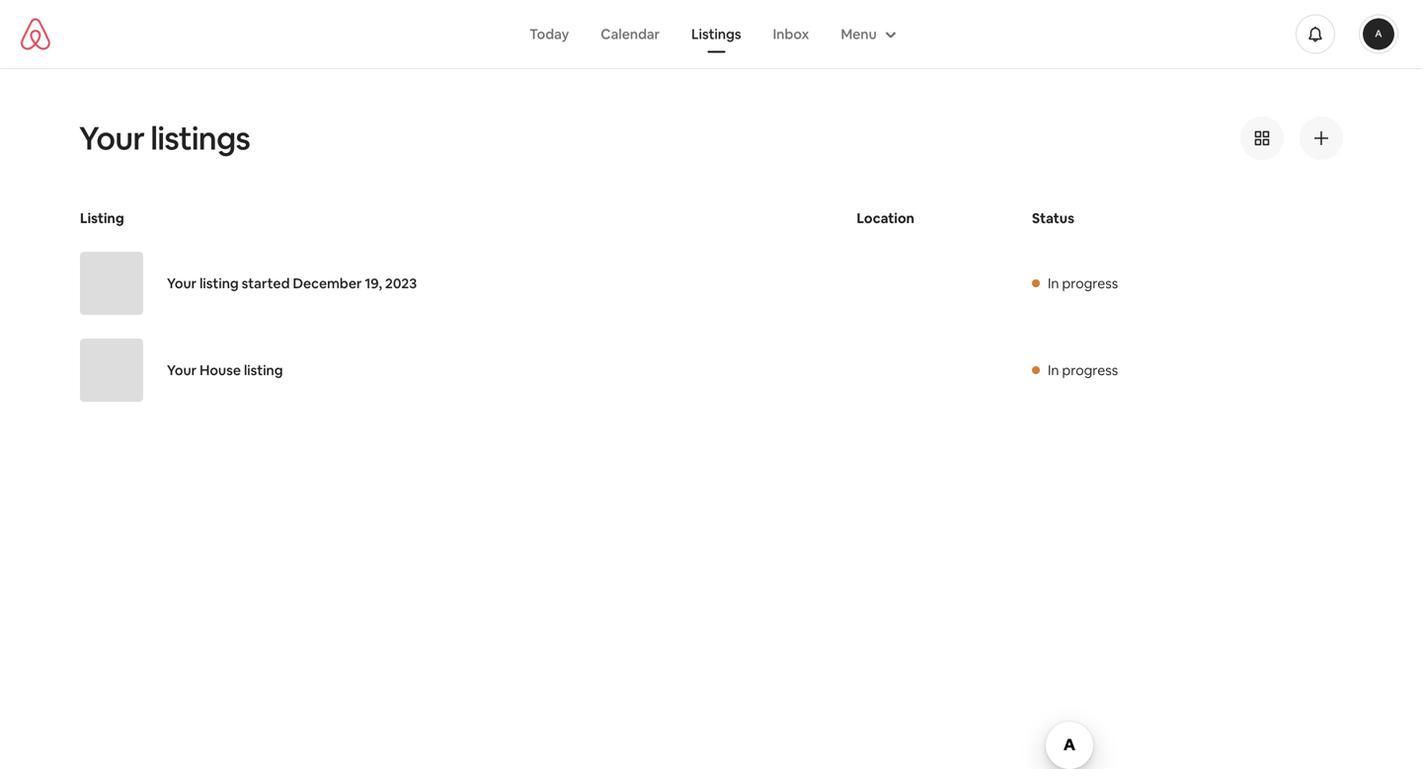 Task type: locate. For each thing, give the bounding box(es) containing it.
grid view image
[[1254, 130, 1270, 146]]

1 vertical spatial your
[[167, 275, 197, 292]]

1 horizontal spatial listing
[[244, 362, 283, 379]]

2 progress from the top
[[1062, 362, 1118, 379]]

your
[[79, 118, 144, 159], [167, 275, 197, 292], [167, 362, 197, 379]]

0 horizontal spatial listing
[[200, 275, 239, 292]]

1 in progress from the top
[[1048, 275, 1118, 292]]

listing
[[80, 209, 124, 227]]

in progress
[[1048, 275, 1118, 292], [1048, 362, 1118, 379]]

listings
[[692, 25, 741, 43]]

calendar
[[601, 25, 660, 43]]

1 vertical spatial progress
[[1062, 362, 1118, 379]]

your listing started december 19, 2023
[[167, 275, 417, 292]]

0 vertical spatial in
[[1048, 275, 1059, 292]]

listing right house
[[244, 362, 283, 379]]

add listing image
[[1314, 130, 1329, 146]]

1 vertical spatial listing
[[244, 362, 283, 379]]

1 vertical spatial in progress
[[1048, 362, 1118, 379]]

0 vertical spatial listing
[[200, 275, 239, 292]]

0 vertical spatial your
[[79, 118, 144, 159]]

2 in from the top
[[1048, 362, 1059, 379]]

your listing started december 19, 2023 button
[[80, 252, 833, 315]]

main navigation menu image
[[1363, 18, 1395, 50]]

in
[[1048, 275, 1059, 292], [1048, 362, 1059, 379]]

in for your listing started december 19, 2023
[[1048, 275, 1059, 292]]

2 in progress from the top
[[1048, 362, 1118, 379]]

listing inside your house listing button
[[244, 362, 283, 379]]

your left started
[[167, 275, 197, 292]]

today
[[530, 25, 569, 43]]

started
[[242, 275, 290, 292]]

your for your listing started december 19, 2023
[[167, 275, 197, 292]]

0 vertical spatial progress
[[1062, 275, 1118, 292]]

listing
[[200, 275, 239, 292], [244, 362, 283, 379]]

listing left started
[[200, 275, 239, 292]]

1 progress from the top
[[1062, 275, 1118, 292]]

1 in from the top
[[1048, 275, 1059, 292]]

your up 'listing'
[[79, 118, 144, 159]]

0 vertical spatial in progress
[[1048, 275, 1118, 292]]

progress for your house listing
[[1062, 362, 1118, 379]]

2 vertical spatial your
[[167, 362, 197, 379]]

progress
[[1062, 275, 1118, 292], [1062, 362, 1118, 379]]

menu
[[841, 25, 877, 43]]

1 vertical spatial in
[[1048, 362, 1059, 379]]

your left house
[[167, 362, 197, 379]]

your for your listings
[[79, 118, 144, 159]]

your for your house listing
[[167, 362, 197, 379]]



Task type: describe. For each thing, give the bounding box(es) containing it.
progress for your listing started december 19, 2023
[[1062, 275, 1118, 292]]

19,
[[365, 275, 382, 292]]

your house listing
[[167, 362, 283, 379]]

your house listing button
[[80, 339, 833, 402]]

2023
[[385, 275, 417, 292]]

house
[[200, 362, 241, 379]]

inbox
[[773, 25, 809, 43]]

today link
[[514, 15, 585, 53]]

december
[[293, 275, 362, 292]]

location
[[857, 209, 915, 227]]

listings link
[[676, 15, 757, 53]]

listing inside your listing started december 19, 2023 button
[[200, 275, 239, 292]]

listings
[[151, 118, 250, 159]]

in progress for your listing started december 19, 2023
[[1048, 275, 1118, 292]]

in for your house listing
[[1048, 362, 1059, 379]]

your listings
[[79, 118, 250, 159]]

inbox link
[[757, 15, 825, 53]]

calendar link
[[585, 15, 676, 53]]

menu button
[[825, 15, 909, 53]]

status
[[1032, 209, 1075, 227]]

in progress for your house listing
[[1048, 362, 1118, 379]]



Task type: vqa. For each thing, say whether or not it's contained in the screenshot.
the left the saved
no



